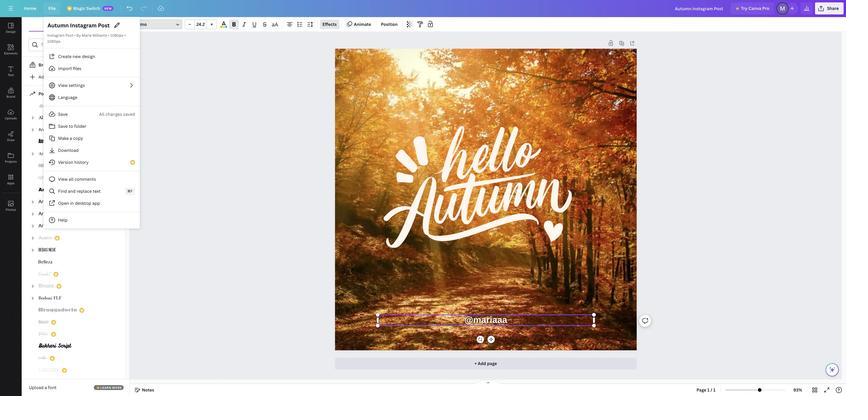 Task type: describe. For each thing, give the bounding box(es) containing it.
arimo button
[[132, 20, 182, 29]]

benedict image
[[39, 271, 51, 278]]

import files
[[58, 66, 81, 71]]

canva
[[749, 5, 762, 11]]

create
[[58, 54, 72, 59]]

arial unicode image
[[39, 211, 67, 218]]

learn more
[[100, 386, 122, 390]]

in inside button
[[70, 200, 74, 206]]

page 1 / 1
[[697, 387, 716, 393]]

page
[[487, 361, 497, 367]]

alice image
[[39, 114, 49, 122]]

calgary image
[[39, 367, 60, 374]]

learn more button
[[94, 386, 124, 390]]

binate image
[[39, 283, 54, 290]]

view for view all comments
[[58, 176, 68, 182]]

notes
[[142, 387, 154, 393]]

photos button
[[0, 195, 22, 217]]

all
[[99, 111, 104, 117]]

text for text
[[8, 73, 14, 77]]

popular fonts
[[39, 91, 66, 97]]

elements
[[4, 51, 18, 55]]

+ add page button
[[335, 358, 637, 370]]

all changes saved
[[99, 111, 135, 117]]

brand fonts
[[39, 62, 63, 68]]

a for upload
[[45, 385, 47, 391]]

position button
[[379, 20, 400, 29]]

@mariaaa text field
[[378, 314, 594, 327]]

post
[[66, 33, 73, 38]]

uploads
[[5, 116, 17, 120]]

learn
[[100, 386, 111, 390]]

+
[[475, 361, 477, 367]]

share
[[828, 5, 840, 11]]

projects button
[[0, 147, 22, 169]]

and
[[68, 188, 76, 194]]

color range image
[[221, 26, 227, 28]]

design
[[6, 29, 16, 34]]

save for save to folder
[[58, 123, 68, 129]]

help
[[58, 217, 68, 223]]

0 horizontal spatial add
[[39, 74, 47, 80]]

design button
[[0, 17, 22, 39]]

text for text styles
[[85, 22, 94, 28]]

brand
[[58, 74, 70, 80]]

upload a font
[[29, 385, 57, 391]]

1 1 from the left
[[708, 387, 710, 393]]

import
[[58, 66, 72, 71]]

history
[[74, 160, 89, 165]]

create new design
[[58, 54, 95, 59]]

a for make
[[70, 135, 72, 141]]

belleza image
[[39, 259, 52, 266]]

download
[[58, 147, 79, 153]]

view settings button
[[44, 79, 140, 92]]

effects button
[[320, 20, 339, 29]]

text styles
[[85, 22, 107, 28]]

main menu bar
[[0, 0, 847, 17]]

bukhari script image
[[39, 343, 72, 350]]

pro
[[763, 5, 770, 11]]

+ add page
[[475, 361, 497, 367]]

1 horizontal spatial in
[[83, 74, 87, 80]]

all
[[69, 176, 74, 182]]

save to folder
[[58, 123, 86, 129]]

instagram post
[[47, 33, 73, 38]]

to
[[69, 123, 73, 129]]

advetime image
[[39, 102, 52, 110]]

text
[[93, 188, 101, 194]]

saved
[[123, 111, 135, 117]]

styles
[[95, 22, 107, 28]]

architype aubette image
[[39, 163, 81, 170]]

by
[[76, 33, 81, 38]]

photos
[[6, 208, 16, 212]]

copy
[[73, 135, 83, 141]]

kit
[[101, 74, 106, 80]]

@mariaaa
[[465, 315, 508, 325]]

2 horizontal spatial brand
[[88, 74, 100, 80]]

font
[[48, 385, 57, 391]]

files
[[73, 66, 81, 71]]

upload
[[29, 385, 44, 391]]

brand for brand
[[6, 95, 15, 99]]

language button
[[44, 92, 140, 104]]

open in desktop app
[[58, 200, 100, 206]]

bebas neue image
[[39, 247, 56, 254]]

projects
[[5, 160, 17, 164]]

file button
[[44, 2, 61, 14]]

fonts for brand fonts
[[52, 62, 63, 68]]

replace
[[77, 188, 92, 194]]

×
[[124, 33, 126, 38]]

your
[[48, 74, 57, 80]]

1 horizontal spatial 1080px
[[110, 33, 123, 38]]

design title text field inside main menu bar
[[671, 2, 729, 14]]

show pages image
[[474, 380, 503, 385]]

add your brand fonts in brand kit
[[39, 74, 106, 80]]

find
[[58, 188, 67, 194]]

animate button
[[345, 20, 374, 29]]

popular
[[39, 91, 55, 97]]



Task type: vqa. For each thing, say whether or not it's contained in the screenshot.
Print products button
no



Task type: locate. For each thing, give the bounding box(es) containing it.
position
[[381, 21, 398, 27]]

⌘f
[[127, 189, 133, 194]]

1 horizontal spatial a
[[70, 135, 72, 141]]

apps
[[7, 181, 15, 185]]

0 vertical spatial text
[[85, 22, 94, 28]]

1 right /
[[714, 387, 716, 393]]

font
[[45, 22, 54, 28]]

0 vertical spatial fonts
[[52, 62, 63, 68]]

brand inside 'button'
[[6, 95, 15, 99]]

desktop
[[75, 200, 91, 206]]

view for view settings
[[58, 82, 68, 88]]

save
[[58, 111, 68, 117], [58, 123, 68, 129]]

version history button
[[44, 157, 140, 169]]

folder
[[74, 123, 86, 129]]

fonts down create
[[52, 62, 63, 68]]

tree containing brand fonts
[[22, 13, 130, 396]]

share button
[[816, 2, 844, 14]]

1 vertical spatial brand
[[88, 74, 100, 80]]

text inside button
[[85, 22, 94, 28]]

uploads button
[[0, 104, 22, 126]]

help button
[[44, 214, 140, 226]]

new
[[73, 54, 81, 59]]

1080px × 1080px
[[47, 33, 126, 44]]

arimo image
[[39, 223, 51, 230]]

font button
[[29, 20, 70, 31]]

0 vertical spatial in
[[83, 74, 87, 80]]

text up brand 'button'
[[8, 73, 14, 77]]

architype bayer-type image
[[39, 175, 99, 182]]

open
[[58, 200, 69, 206]]

0 vertical spatial view
[[58, 82, 68, 88]]

– – number field
[[197, 21, 205, 27]]

buffalo image
[[39, 331, 49, 338]]

Try "Calligraphy" or "Open Sans" search field
[[41, 39, 119, 51]]

1
[[708, 387, 710, 393], [714, 387, 716, 393]]

0 horizontal spatial a
[[45, 385, 47, 391]]

draw button
[[0, 126, 22, 147]]

avenir image
[[39, 235, 52, 242]]

in right open
[[70, 200, 74, 206]]

0 vertical spatial 1080px
[[110, 33, 123, 38]]

switch
[[86, 5, 100, 11]]

0 vertical spatial save
[[58, 111, 68, 117]]

brand button
[[0, 82, 22, 104]]

Design title text field
[[671, 2, 729, 14], [47, 20, 111, 30]]

magic switch
[[73, 5, 100, 11]]

instagram
[[47, 33, 65, 38]]

anonymous pro image
[[39, 126, 73, 134]]

notes button
[[132, 386, 157, 395]]

language
[[58, 95, 77, 100]]

view left all
[[58, 176, 68, 182]]

brand up uploads button
[[6, 95, 15, 99]]

1 left /
[[708, 387, 710, 393]]

page
[[697, 387, 707, 393]]

brand left kit
[[88, 74, 100, 80]]

add left your
[[39, 74, 47, 80]]

0 vertical spatial brand
[[39, 62, 51, 68]]

0 horizontal spatial design title text field
[[47, 20, 111, 30]]

make a copy
[[58, 135, 83, 141]]

0 horizontal spatial brand
[[6, 95, 15, 99]]

brand up your
[[39, 62, 51, 68]]

in
[[83, 74, 87, 80], [70, 200, 74, 206]]

version history
[[58, 160, 89, 165]]

home
[[24, 5, 36, 11]]

2 1 from the left
[[714, 387, 716, 393]]

fonts up settings
[[71, 74, 82, 80]]

1080px left ×
[[110, 33, 123, 38]]

/
[[711, 387, 713, 393]]

0 horizontal spatial in
[[70, 200, 74, 206]]

fonts for popular fonts
[[56, 91, 66, 97]]

side panel tab list
[[0, 17, 22, 217]]

2 vertical spatial brand
[[6, 95, 15, 99]]

file
[[48, 5, 56, 11]]

save inside 'button'
[[58, 123, 68, 129]]

1 vertical spatial text
[[8, 73, 14, 77]]

1 vertical spatial fonts
[[71, 74, 82, 80]]

design
[[82, 54, 95, 59]]

1 vertical spatial add
[[478, 361, 486, 367]]

0 vertical spatial add
[[39, 74, 47, 80]]

0 horizontal spatial text
[[8, 73, 14, 77]]

93% button
[[789, 386, 808, 395]]

download button
[[44, 144, 140, 157]]

magic
[[73, 5, 85, 11]]

in up settings
[[83, 74, 87, 80]]

1080px down instagram
[[47, 39, 60, 44]]

arimo
[[135, 21, 147, 27]]

1 vertical spatial design title text field
[[47, 20, 111, 30]]

arial image
[[39, 199, 48, 206]]

save to folder button
[[44, 120, 140, 132]]

view all comments
[[58, 176, 96, 182]]

1 horizontal spatial design title text field
[[671, 2, 729, 14]]

try
[[742, 5, 748, 11]]

view settings
[[58, 82, 85, 88]]

text
[[85, 22, 94, 28], [8, 73, 14, 77]]

import files button
[[44, 63, 140, 75]]

view inside 'dropdown button'
[[58, 82, 68, 88]]

1 vertical spatial view
[[58, 176, 68, 182]]

0 horizontal spatial 1
[[708, 387, 710, 393]]

add
[[39, 74, 47, 80], [478, 361, 486, 367]]

0 vertical spatial a
[[70, 135, 72, 141]]

make a copy button
[[44, 132, 140, 144]]

group
[[185, 20, 217, 29]]

new
[[104, 6, 112, 11]]

try canva pro button
[[731, 2, 775, 14]]

braggadocio image
[[39, 307, 77, 314]]

view inside button
[[58, 176, 68, 182]]

a left copy
[[70, 135, 72, 141]]

93%
[[794, 387, 803, 393]]

bodoni flf image
[[39, 295, 62, 302]]

2 vertical spatial fonts
[[56, 91, 66, 97]]

1 view from the top
[[58, 82, 68, 88]]

brand
[[39, 62, 51, 68], [88, 74, 100, 80], [6, 95, 15, 99]]

a
[[70, 135, 72, 141], [45, 385, 47, 391]]

fonts down the view settings
[[56, 91, 66, 97]]

save up save to folder
[[58, 111, 68, 117]]

anton image
[[39, 138, 49, 146]]

animate
[[354, 21, 371, 27]]

1 horizontal spatial 1
[[714, 387, 716, 393]]

draw
[[7, 138, 15, 142]]

home link
[[19, 2, 41, 14]]

brand for brand fonts
[[39, 62, 51, 68]]

a left 'font'
[[45, 385, 47, 391]]

1080px
[[110, 33, 123, 38], [47, 39, 60, 44]]

tree
[[22, 13, 130, 396]]

1 horizontal spatial add
[[478, 361, 486, 367]]

text button
[[0, 61, 22, 82]]

archivo black image
[[39, 187, 75, 194]]

add right the +
[[478, 361, 486, 367]]

bright image
[[39, 319, 49, 326]]

view down brand
[[58, 82, 68, 88]]

a inside make a copy 'button'
[[70, 135, 72, 141]]

1 save from the top
[[58, 111, 68, 117]]

add inside + add page button
[[478, 361, 486, 367]]

open in desktop app button
[[44, 197, 140, 210]]

app
[[92, 200, 100, 206]]

0 vertical spatial design title text field
[[671, 2, 729, 14]]

effects
[[323, 21, 337, 27]]

maria
[[82, 33, 92, 38]]

1 horizontal spatial brand
[[39, 62, 51, 68]]

text inside "button"
[[8, 73, 14, 77]]

canva assistant image
[[829, 367, 837, 374]]

save left to
[[58, 123, 68, 129]]

2 view from the top
[[58, 176, 68, 182]]

1 vertical spatial 1080px
[[47, 39, 60, 44]]

comments
[[75, 176, 96, 182]]

apps button
[[0, 169, 22, 191]]

0 horizontal spatial 1080px
[[47, 39, 60, 44]]

save for save
[[58, 111, 68, 117]]

2 save from the top
[[58, 123, 68, 129]]

view
[[58, 82, 68, 88], [58, 176, 68, 182]]

1 vertical spatial in
[[70, 200, 74, 206]]

text styles button
[[70, 20, 123, 31]]

by maria williams
[[76, 33, 107, 38]]

caitlin image
[[39, 355, 48, 362]]

create new design button
[[44, 51, 140, 63]]

1 vertical spatial save
[[58, 123, 68, 129]]

1 vertical spatial a
[[45, 385, 47, 391]]

fonts
[[52, 62, 63, 68], [71, 74, 82, 80], [56, 91, 66, 97]]

view all comments button
[[44, 173, 140, 185]]

changes
[[106, 111, 122, 117]]

1 horizontal spatial text
[[85, 22, 94, 28]]

text up the by maria williams
[[85, 22, 94, 28]]

arapey image
[[39, 151, 52, 158]]



